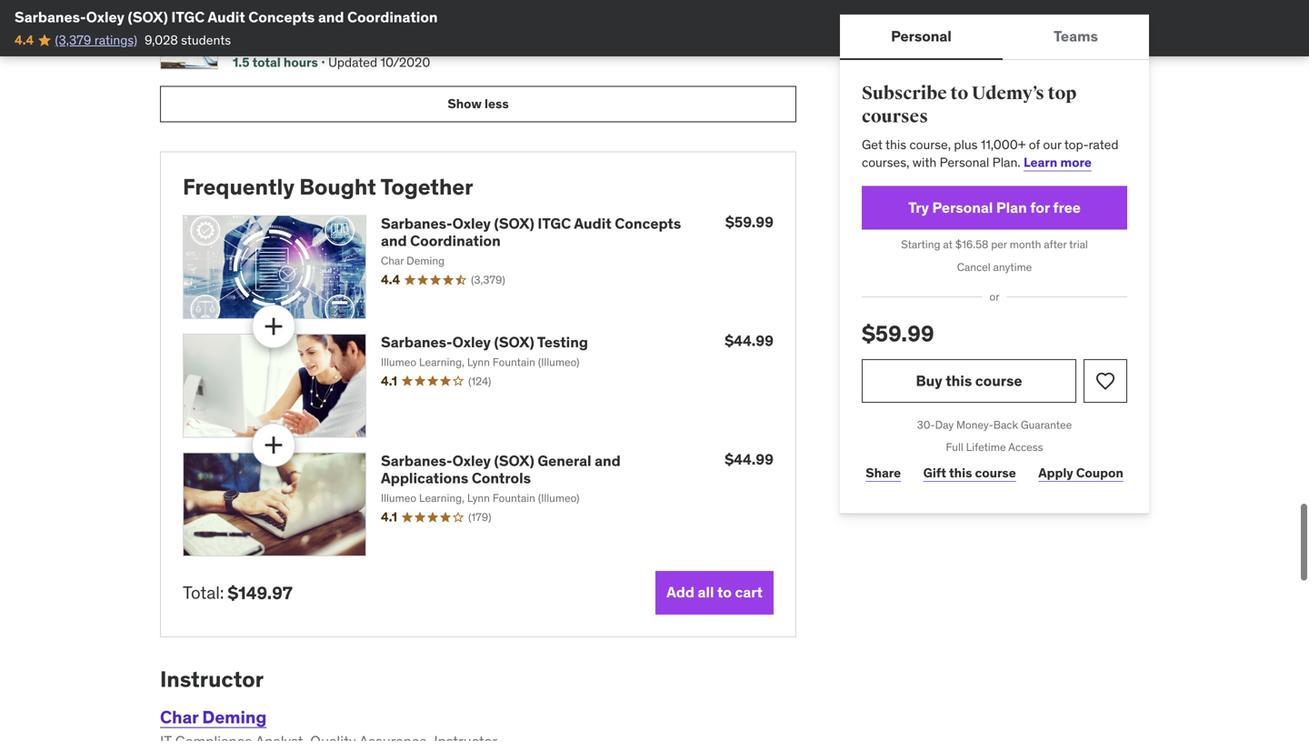Task type: locate. For each thing, give the bounding box(es) containing it.
tab list containing personal
[[840, 15, 1150, 60]]

course up back
[[976, 371, 1023, 390]]

to right the all
[[718, 583, 732, 602]]

personal inside get this course, plus 11,000+ of our top-rated courses, with personal plan.
[[940, 154, 990, 170]]

show less button
[[160, 86, 797, 122]]

0 vertical spatial concepts
[[249, 8, 315, 26]]

lynn up (124) at the bottom
[[467, 355, 490, 369]]

updated
[[328, 54, 378, 70]]

1.5
[[233, 54, 250, 70]]

learning, down sarbanes-oxley (sox) testing link in the left top of the page
[[419, 355, 465, 369]]

itgc
[[171, 8, 205, 26], [538, 214, 571, 233]]

4.1
[[381, 373, 398, 389], [381, 509, 398, 525]]

(illumeo) down general
[[538, 491, 580, 505]]

after
[[1044, 237, 1067, 251]]

cancel
[[958, 260, 991, 274]]

(sox) left testing
[[494, 333, 535, 351]]

0 horizontal spatial audit
[[208, 8, 245, 26]]

concepts for sarbanes-oxley (sox) itgc audit concepts and coordination char deming
[[615, 214, 682, 233]]

plus
[[955, 136, 978, 153]]

1 vertical spatial course
[[976, 465, 1017, 481]]

plan
[[997, 198, 1028, 217]]

0 vertical spatial controls
[[259, 28, 318, 47]]

char deming link
[[160, 706, 267, 728]]

illumeo down sarbanes-oxley (sox) testing link in the left top of the page
[[381, 355, 417, 369]]

sarbanes-oxley (sox) itgc audit concepts and coordination
[[15, 8, 438, 26]]

2 4.1 from the top
[[381, 509, 398, 525]]

sarbanes- inside sarbanes-oxley (sox) itgc audit concepts and coordination char deming
[[381, 214, 453, 233]]

30-
[[918, 418, 936, 432]]

per
[[992, 237, 1008, 251]]

and inside sarbanes-oxley (sox) itgc audit concepts and coordination char deming
[[381, 232, 407, 250]]

30-day money-back guarantee full lifetime access
[[918, 418, 1073, 455]]

4.1 down applications
[[381, 509, 398, 525]]

top-
[[1065, 136, 1089, 153]]

learning, down applications
[[419, 491, 465, 505]]

sarbanes oxley (sox) entity level and soft controls link
[[226, 10, 510, 47]]

to inside subscribe to udemy's top courses
[[951, 82, 969, 105]]

course down lifetime
[[976, 465, 1017, 481]]

0 horizontal spatial deming
[[202, 706, 267, 728]]

(sox) inside sarbanes oxley (sox) entity level and soft controls
[[336, 10, 376, 29]]

coordination for sarbanes-oxley (sox) itgc audit concepts and coordination
[[347, 8, 438, 26]]

char down together on the top left of the page
[[381, 254, 404, 268]]

9,028 students
[[145, 32, 231, 48]]

deming
[[407, 254, 445, 268], [202, 706, 267, 728]]

2 lynn from the top
[[467, 491, 490, 505]]

this inside get this course, plus 11,000+ of our top-rated courses, with personal plan.
[[886, 136, 907, 153]]

and inside sarbanes oxley (sox) entity level and soft controls
[[463, 10, 489, 29]]

0 vertical spatial fountain
[[493, 355, 536, 369]]

this inside button
[[946, 371, 973, 390]]

0 horizontal spatial itgc
[[171, 8, 205, 26]]

1 $44.99 from the top
[[725, 331, 774, 350]]

1 4.1 from the top
[[381, 373, 398, 389]]

less
[[485, 96, 509, 112]]

this for get
[[886, 136, 907, 153]]

level
[[424, 10, 460, 29]]

soft
[[226, 28, 255, 47]]

1 (illumeo) from the top
[[538, 355, 580, 369]]

0 vertical spatial (illumeo)
[[538, 355, 580, 369]]

and up updated
[[318, 8, 344, 26]]

deming down together on the top left of the page
[[407, 254, 445, 268]]

lynn up (179)
[[467, 491, 490, 505]]

this right gift
[[950, 465, 973, 481]]

(illumeo) inside sarbanes-oxley (sox) general and applications controls illumeo learning, lynn fountain (illumeo)
[[538, 491, 580, 505]]

0 vertical spatial personal
[[891, 27, 952, 45]]

at
[[944, 237, 953, 251]]

oxley inside sarbanes-oxley (sox) itgc audit concepts and coordination char deming
[[453, 214, 491, 233]]

$44.99
[[725, 331, 774, 350], [725, 450, 774, 469]]

learning,
[[419, 355, 465, 369], [419, 491, 465, 505]]

1 vertical spatial 4.4
[[381, 272, 400, 288]]

1 horizontal spatial itgc
[[538, 214, 571, 233]]

(sox) inside sarbanes-oxley (sox) itgc audit concepts and coordination char deming
[[494, 214, 535, 233]]

try
[[909, 198, 930, 217]]

0 vertical spatial course
[[976, 371, 1023, 390]]

0 vertical spatial this
[[886, 136, 907, 153]]

controls up hours
[[259, 28, 318, 47]]

illumeo
[[381, 355, 417, 369], [381, 491, 417, 505]]

sarbanes- inside sarbanes-oxley (sox) general and applications controls illumeo learning, lynn fountain (illumeo)
[[381, 451, 453, 470]]

3379 reviews element
[[471, 272, 506, 288]]

char
[[381, 254, 404, 268], [160, 706, 198, 728]]

add
[[667, 583, 695, 602]]

(sox) left general
[[494, 451, 535, 470]]

4.1 left (124) at the bottom
[[381, 373, 398, 389]]

1 horizontal spatial audit
[[574, 214, 612, 233]]

0 vertical spatial learning,
[[419, 355, 465, 369]]

(sox) for sarbanes-oxley (sox) itgc audit concepts and coordination char deming
[[494, 214, 535, 233]]

gift
[[924, 465, 947, 481]]

coordination up (3,379)
[[410, 232, 501, 250]]

2 (illumeo) from the top
[[538, 491, 580, 505]]

personal
[[891, 27, 952, 45], [940, 154, 990, 170], [933, 198, 994, 217]]

1 vertical spatial char
[[160, 706, 198, 728]]

itgc inside sarbanes-oxley (sox) itgc audit concepts and coordination char deming
[[538, 214, 571, 233]]

1 fountain from the top
[[493, 355, 536, 369]]

(illumeo) down testing
[[538, 355, 580, 369]]

tab list
[[840, 15, 1150, 60]]

oxley inside sarbanes-oxley (sox) testing illumeo learning, lynn fountain (illumeo)
[[453, 333, 491, 351]]

audit for sarbanes-oxley (sox) itgc audit concepts and coordination
[[208, 8, 245, 26]]

1 vertical spatial (illumeo)
[[538, 491, 580, 505]]

1 horizontal spatial to
[[951, 82, 969, 105]]

rated
[[1089, 136, 1119, 153]]

0 horizontal spatial 4.4
[[15, 32, 34, 48]]

oxley down together on the top left of the page
[[453, 214, 491, 233]]

1 vertical spatial coordination
[[410, 232, 501, 250]]

sarbanes-oxley (sox) general and applications controls link
[[381, 451, 621, 488]]

1 vertical spatial deming
[[202, 706, 267, 728]]

0 vertical spatial 4.4
[[15, 32, 34, 48]]

oxley up (124) at the bottom
[[453, 333, 491, 351]]

(illumeo) inside sarbanes-oxley (sox) testing illumeo learning, lynn fountain (illumeo)
[[538, 355, 580, 369]]

1 vertical spatial this
[[946, 371, 973, 390]]

0 horizontal spatial to
[[718, 583, 732, 602]]

1 horizontal spatial concepts
[[615, 214, 682, 233]]

1 horizontal spatial 4.4
[[381, 272, 400, 288]]

0 vertical spatial $44.99
[[725, 331, 774, 350]]

personal inside button
[[891, 27, 952, 45]]

oxley up hours
[[294, 10, 333, 29]]

share
[[866, 465, 902, 481]]

deming inside sarbanes-oxley (sox) itgc audit concepts and coordination char deming
[[407, 254, 445, 268]]

oxley inside sarbanes oxley (sox) entity level and soft controls
[[294, 10, 333, 29]]

and down together on the top left of the page
[[381, 232, 407, 250]]

1 vertical spatial learning,
[[419, 491, 465, 505]]

(illumeo)
[[538, 355, 580, 369], [538, 491, 580, 505]]

$16.58
[[956, 237, 989, 251]]

0 vertical spatial $59.99
[[726, 213, 774, 231]]

1 vertical spatial concepts
[[615, 214, 682, 233]]

0 vertical spatial itgc
[[171, 8, 205, 26]]

0 vertical spatial coordination
[[347, 8, 438, 26]]

0 vertical spatial to
[[951, 82, 969, 105]]

1 vertical spatial to
[[718, 583, 732, 602]]

2 $44.99 from the top
[[725, 450, 774, 469]]

for
[[1031, 198, 1050, 217]]

1 vertical spatial illumeo
[[381, 491, 417, 505]]

1 horizontal spatial deming
[[407, 254, 445, 268]]

0 vertical spatial lynn
[[467, 355, 490, 369]]

(sox) inside sarbanes-oxley (sox) testing illumeo learning, lynn fountain (illumeo)
[[494, 333, 535, 351]]

sarbanes- for sarbanes-oxley (sox) itgc audit concepts and coordination
[[15, 8, 86, 26]]

char down "instructor"
[[160, 706, 198, 728]]

4.4 for (3,379)
[[381, 272, 400, 288]]

oxley for sarbanes-oxley (sox) general and applications controls illumeo learning, lynn fountain (illumeo)
[[453, 451, 491, 470]]

2 vertical spatial this
[[950, 465, 973, 481]]

personal down plus
[[940, 154, 990, 170]]

0 horizontal spatial controls
[[259, 28, 318, 47]]

personal up $16.58 on the right top of page
[[933, 198, 994, 217]]

personal up subscribe
[[891, 27, 952, 45]]

char deming
[[160, 706, 267, 728]]

oxley for sarbanes-oxley (sox) testing illumeo learning, lynn fountain (illumeo)
[[453, 333, 491, 351]]

$59.99
[[726, 213, 774, 231], [862, 320, 935, 347]]

controls up (179)
[[472, 469, 531, 488]]

1 vertical spatial itgc
[[538, 214, 571, 233]]

1 vertical spatial controls
[[472, 469, 531, 488]]

deming down "instructor"
[[202, 706, 267, 728]]

4.4 for (3,379 ratings)
[[15, 32, 34, 48]]

1 vertical spatial $44.99
[[725, 450, 774, 469]]

1 vertical spatial audit
[[574, 214, 612, 233]]

1 vertical spatial fountain
[[493, 491, 536, 505]]

this
[[886, 136, 907, 153], [946, 371, 973, 390], [950, 465, 973, 481]]

1 vertical spatial personal
[[940, 154, 990, 170]]

0 vertical spatial 4.1
[[381, 373, 398, 389]]

fountain down sarbanes-oxley (sox) general and applications controls 'link'
[[493, 491, 536, 505]]

$149.97
[[228, 582, 293, 604]]

1 course from the top
[[976, 371, 1023, 390]]

1 vertical spatial 4.1
[[381, 509, 398, 525]]

1 horizontal spatial char
[[381, 254, 404, 268]]

0 horizontal spatial concepts
[[249, 8, 315, 26]]

and
[[318, 8, 344, 26], [463, 10, 489, 29], [381, 232, 407, 250], [595, 451, 621, 470]]

$44.99 for sarbanes-oxley (sox) general and applications controls
[[725, 450, 774, 469]]

our
[[1044, 136, 1062, 153]]

0 horizontal spatial $59.99
[[726, 213, 774, 231]]

applications
[[381, 469, 469, 488]]

(sox) up 9,028 at the left top of the page
[[128, 8, 168, 26]]

oxley inside sarbanes-oxley (sox) general and applications controls illumeo learning, lynn fountain (illumeo)
[[453, 451, 491, 470]]

0 vertical spatial illumeo
[[381, 355, 417, 369]]

sarbanes-oxley (sox) testing illumeo learning, lynn fountain (illumeo)
[[381, 333, 588, 369]]

1 vertical spatial lynn
[[467, 491, 490, 505]]

oxley up the (3,379 ratings)
[[86, 8, 125, 26]]

1 horizontal spatial controls
[[472, 469, 531, 488]]

concepts
[[249, 8, 315, 26], [615, 214, 682, 233]]

fountain inside sarbanes-oxley (sox) general and applications controls illumeo learning, lynn fountain (illumeo)
[[493, 491, 536, 505]]

course inside button
[[976, 371, 1023, 390]]

1 illumeo from the top
[[381, 355, 417, 369]]

illumeo down applications
[[381, 491, 417, 505]]

sarbanes- inside sarbanes-oxley (sox) testing illumeo learning, lynn fountain (illumeo)
[[381, 333, 453, 351]]

(sox) up (3,379)
[[494, 214, 535, 233]]

sarbanes-
[[15, 8, 86, 26], [381, 214, 453, 233], [381, 333, 453, 351], [381, 451, 453, 470]]

trial
[[1070, 237, 1089, 251]]

4.1 for sarbanes-oxley (sox) testing
[[381, 373, 398, 389]]

1 learning, from the top
[[419, 355, 465, 369]]

month
[[1010, 237, 1042, 251]]

this right buy at right bottom
[[946, 371, 973, 390]]

and right level
[[463, 10, 489, 29]]

to left udemy's
[[951, 82, 969, 105]]

audit inside sarbanes-oxley (sox) itgc audit concepts and coordination char deming
[[574, 214, 612, 233]]

sarbanes
[[226, 10, 291, 29]]

sarbanes-oxley (sox) itgc audit concepts and coordination char deming
[[381, 214, 682, 268]]

2 fountain from the top
[[493, 491, 536, 505]]

(3,379)
[[471, 273, 506, 287]]

1 lynn from the top
[[467, 355, 490, 369]]

entity
[[380, 10, 421, 29]]

1 horizontal spatial $59.99
[[862, 320, 935, 347]]

$44.99 for sarbanes-oxley (sox) testing
[[725, 331, 774, 350]]

and right general
[[595, 451, 621, 470]]

hours
[[284, 54, 318, 70]]

(sox) inside sarbanes-oxley (sox) general and applications controls illumeo learning, lynn fountain (illumeo)
[[494, 451, 535, 470]]

(sox) up updated
[[336, 10, 376, 29]]

2 course from the top
[[976, 465, 1017, 481]]

guarantee
[[1021, 418, 1073, 432]]

subscribe
[[862, 82, 948, 105]]

char inside sarbanes-oxley (sox) itgc audit concepts and coordination char deming
[[381, 254, 404, 268]]

coordination up 10/2020
[[347, 8, 438, 26]]

0 vertical spatial char
[[381, 254, 404, 268]]

concepts inside sarbanes-oxley (sox) itgc audit concepts and coordination char deming
[[615, 214, 682, 233]]

controls
[[259, 28, 318, 47], [472, 469, 531, 488]]

1 vertical spatial $59.99
[[862, 320, 935, 347]]

audit
[[208, 8, 245, 26], [574, 214, 612, 233]]

2 vertical spatial personal
[[933, 198, 994, 217]]

0 vertical spatial deming
[[407, 254, 445, 268]]

controls inside sarbanes-oxley (sox) general and applications controls illumeo learning, lynn fountain (illumeo)
[[472, 469, 531, 488]]

0 vertical spatial audit
[[208, 8, 245, 26]]

illumeo inside sarbanes-oxley (sox) general and applications controls illumeo learning, lynn fountain (illumeo)
[[381, 491, 417, 505]]

fountain down sarbanes-oxley (sox) testing link in the left top of the page
[[493, 355, 536, 369]]

1.5 total hours
[[233, 54, 318, 70]]

2 learning, from the top
[[419, 491, 465, 505]]

course
[[976, 371, 1023, 390], [976, 465, 1017, 481]]

2 illumeo from the top
[[381, 491, 417, 505]]

this for buy
[[946, 371, 973, 390]]

this up 'courses,'
[[886, 136, 907, 153]]

together
[[381, 173, 474, 201]]

(sox) for sarbanes-oxley (sox) itgc audit concepts and coordination
[[128, 8, 168, 26]]

fountain
[[493, 355, 536, 369], [493, 491, 536, 505]]

coordination
[[347, 8, 438, 26], [410, 232, 501, 250]]

oxley up (179)
[[453, 451, 491, 470]]

coordination inside sarbanes-oxley (sox) itgc audit concepts and coordination char deming
[[410, 232, 501, 250]]

top
[[1048, 82, 1077, 105]]



Task type: describe. For each thing, give the bounding box(es) containing it.
starting at $16.58 per month after trial cancel anytime
[[902, 237, 1089, 274]]

sarbanes- for sarbanes-oxley (sox) general and applications controls illumeo learning, lynn fountain (illumeo)
[[381, 451, 453, 470]]

sarbanes-oxley (sox) general and applications controls illumeo learning, lynn fountain (illumeo)
[[381, 451, 621, 505]]

apply coupon button
[[1035, 455, 1128, 492]]

wishlist image
[[1095, 370, 1117, 392]]

teams
[[1054, 27, 1099, 45]]

course for buy this course
[[976, 371, 1023, 390]]

back
[[994, 418, 1019, 432]]

sarbanes- for sarbanes-oxley (sox) testing illumeo learning, lynn fountain (illumeo)
[[381, 333, 453, 351]]

testing
[[538, 333, 588, 351]]

access
[[1009, 440, 1044, 455]]

teams button
[[1003, 15, 1150, 58]]

0 horizontal spatial char
[[160, 706, 198, 728]]

concepts for sarbanes-oxley (sox) itgc audit concepts and coordination
[[249, 8, 315, 26]]

sarbanes oxley (sox) entity level and soft controls
[[226, 10, 489, 47]]

subscribe to udemy's top courses
[[862, 82, 1077, 128]]

(3,379 ratings)
[[55, 32, 137, 48]]

(sox) for sarbanes oxley (sox) entity level and soft controls
[[336, 10, 376, 29]]

get
[[862, 136, 883, 153]]

oxley for sarbanes oxley (sox) entity level and soft controls
[[294, 10, 333, 29]]

lynn inside sarbanes-oxley (sox) general and applications controls illumeo learning, lynn fountain (illumeo)
[[467, 491, 490, 505]]

4.1 for sarbanes-oxley (sox) general and applications controls
[[381, 509, 398, 525]]

apply
[[1039, 465, 1074, 481]]

add all to cart button
[[656, 571, 774, 615]]

try personal plan for free link
[[862, 186, 1128, 230]]

(sox) for sarbanes-oxley (sox) testing illumeo learning, lynn fountain (illumeo)
[[494, 333, 535, 351]]

cart
[[735, 583, 763, 602]]

this for gift
[[950, 465, 973, 481]]

lifetime
[[967, 440, 1007, 455]]

sarbanes- for sarbanes-oxley (sox) itgc audit concepts and coordination char deming
[[381, 214, 453, 233]]

learn
[[1024, 154, 1058, 170]]

courses,
[[862, 154, 910, 170]]

frequently
[[183, 173, 295, 201]]

learning, inside sarbanes-oxley (sox) general and applications controls illumeo learning, lynn fountain (illumeo)
[[419, 491, 465, 505]]

(179)
[[469, 510, 492, 524]]

buy
[[916, 371, 943, 390]]

course for gift this course
[[976, 465, 1017, 481]]

illumeo inside sarbanes-oxley (sox) testing illumeo learning, lynn fountain (illumeo)
[[381, 355, 417, 369]]

oxley for sarbanes-oxley (sox) itgc audit concepts and coordination
[[86, 8, 125, 26]]

(124)
[[469, 374, 491, 388]]

personal button
[[840, 15, 1003, 58]]

and inside sarbanes-oxley (sox) general and applications controls illumeo learning, lynn fountain (illumeo)
[[595, 451, 621, 470]]

learning, inside sarbanes-oxley (sox) testing illumeo learning, lynn fountain (illumeo)
[[419, 355, 465, 369]]

sarbanes-oxley (sox) itgc audit concepts and coordination link
[[381, 214, 682, 250]]

get this course, plus 11,000+ of our top-rated courses, with personal plan.
[[862, 136, 1119, 170]]

fountain inside sarbanes-oxley (sox) testing illumeo learning, lynn fountain (illumeo)
[[493, 355, 536, 369]]

anytime
[[994, 260, 1033, 274]]

money-
[[957, 418, 994, 432]]

learn more
[[1024, 154, 1092, 170]]

(3,379
[[55, 32, 91, 48]]

sarbanes-oxley (sox) testing link
[[381, 333, 588, 351]]

gift this course
[[924, 465, 1017, 481]]

plan.
[[993, 154, 1021, 170]]

coordination for sarbanes-oxley (sox) itgc audit concepts and coordination char deming
[[410, 232, 501, 250]]

add all to cart
[[667, 583, 763, 602]]

to inside add all to cart button
[[718, 583, 732, 602]]

more
[[1061, 154, 1092, 170]]

show less
[[448, 96, 509, 112]]

itgc for sarbanes-oxley (sox) itgc audit concepts and coordination
[[171, 8, 205, 26]]

(sox) for sarbanes-oxley (sox) general and applications controls illumeo learning, lynn fountain (illumeo)
[[494, 451, 535, 470]]

udemy's
[[972, 82, 1045, 105]]

general
[[538, 451, 592, 470]]

bought
[[300, 173, 376, 201]]

starting
[[902, 237, 941, 251]]

11,000+
[[981, 136, 1026, 153]]

of
[[1029, 136, 1041, 153]]

full
[[946, 440, 964, 455]]

updated 10/2020
[[328, 54, 431, 70]]

share button
[[862, 455, 905, 492]]

course,
[[910, 136, 951, 153]]

itgc for sarbanes-oxley (sox) itgc audit concepts and coordination char deming
[[538, 214, 571, 233]]

buy this course
[[916, 371, 1023, 390]]

total:
[[183, 582, 224, 604]]

learn more link
[[1024, 154, 1092, 170]]

controls inside sarbanes oxley (sox) entity level and soft controls
[[259, 28, 318, 47]]

total: $149.97
[[183, 582, 293, 604]]

students
[[181, 32, 231, 48]]

179 reviews element
[[469, 510, 492, 525]]

with
[[913, 154, 937, 170]]

total
[[252, 54, 281, 70]]

audit for sarbanes-oxley (sox) itgc audit concepts and coordination char deming
[[574, 214, 612, 233]]

day
[[936, 418, 954, 432]]

apply coupon
[[1039, 465, 1124, 481]]

show
[[448, 96, 482, 112]]

courses
[[862, 106, 929, 128]]

oxley for sarbanes-oxley (sox) itgc audit concepts and coordination char deming
[[453, 214, 491, 233]]

lynn inside sarbanes-oxley (sox) testing illumeo learning, lynn fountain (illumeo)
[[467, 355, 490, 369]]

gift this course link
[[920, 455, 1021, 492]]

ratings)
[[94, 32, 137, 48]]

10/2020
[[381, 54, 431, 70]]

frequently bought together
[[183, 173, 474, 201]]

free
[[1054, 198, 1081, 217]]

instructor
[[160, 666, 264, 693]]

try personal plan for free
[[909, 198, 1081, 217]]

124 reviews element
[[469, 374, 491, 389]]



Task type: vqa. For each thing, say whether or not it's contained in the screenshot.
THE "UPDATED 11/2023"
no



